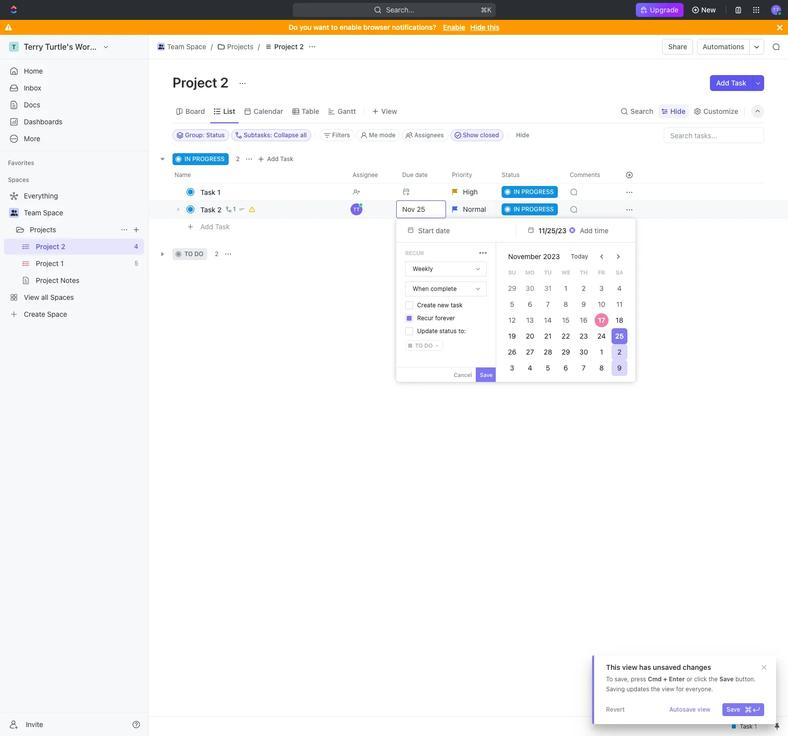 Task type: vqa. For each thing, say whether or not it's contained in the screenshot.


Task type: describe. For each thing, give the bounding box(es) containing it.
board link
[[184, 104, 205, 118]]

0 horizontal spatial to
[[185, 250, 193, 258]]

today
[[571, 253, 588, 260]]

0 vertical spatial projects
[[227, 42, 254, 51]]

1 horizontal spatial view
[[662, 685, 675, 693]]

0 vertical spatial team space link
[[155, 41, 209, 53]]

2 down the task 2
[[215, 250, 219, 258]]

this
[[606, 663, 621, 672]]

17
[[598, 316, 606, 324]]

customize
[[704, 107, 739, 115]]

0 horizontal spatial 5
[[510, 300, 514, 308]]

cancel
[[454, 372, 472, 378]]

to:
[[459, 327, 466, 335]]

click
[[694, 676, 707, 683]]

complete
[[431, 285, 457, 293]]

inbox link
[[4, 80, 144, 96]]

2023
[[543, 252, 560, 261]]

26
[[508, 348, 517, 356]]

1 vertical spatial 4
[[528, 364, 532, 372]]

inbox
[[24, 84, 41, 92]]

1 down the we
[[565, 284, 568, 293]]

update status to:
[[417, 327, 466, 335]]

1 / from the left
[[211, 42, 213, 51]]

0 horizontal spatial 9
[[582, 300, 586, 308]]

button.
[[736, 676, 756, 683]]

1 horizontal spatial 5
[[546, 364, 550, 372]]

automations
[[703, 42, 745, 51]]

this view has unsaved changes to save, press cmd + enter or click the save button. saving updates the view for everyone.
[[606, 663, 756, 693]]

0 vertical spatial the
[[709, 676, 718, 683]]

2 vertical spatial add task button
[[196, 221, 234, 233]]

board
[[186, 107, 205, 115]]

31
[[544, 284, 552, 293]]

autosave
[[670, 706, 696, 713]]

2 up list
[[220, 74, 229, 91]]

0 vertical spatial projects link
[[215, 41, 256, 53]]

10
[[598, 300, 606, 308]]

task down task 1
[[200, 205, 216, 214]]

0 horizontal spatial 7
[[546, 300, 550, 308]]

1 up the task 2
[[217, 188, 221, 196]]

table
[[302, 107, 319, 115]]

1 vertical spatial projects link
[[30, 222, 116, 238]]

add for the bottommost add task button
[[200, 222, 213, 231]]

1 vertical spatial 7
[[582, 364, 586, 372]]

sidebar navigation
[[0, 35, 149, 736]]

gantt link
[[336, 104, 356, 118]]

create new task
[[417, 301, 463, 309]]

everyone.
[[686, 685, 714, 693]]

autosave view button
[[666, 703, 715, 716]]

0 horizontal spatial 6
[[528, 300, 532, 308]]

25
[[616, 332, 624, 340]]

list link
[[221, 104, 235, 118]]

we
[[562, 269, 571, 275]]

Add time text field
[[580, 226, 610, 235]]

november 2023
[[508, 252, 560, 261]]

add for the rightmost add task button
[[717, 79, 730, 87]]

2 vertical spatial add task
[[200, 222, 230, 231]]

1 vertical spatial 8
[[600, 364, 604, 372]]

enable
[[340, 23, 362, 31]]

2 right progress
[[236, 155, 240, 163]]

0 vertical spatial user group image
[[158, 44, 164, 49]]

upgrade link
[[636, 3, 684, 17]]

2 left 1 button
[[217, 205, 222, 214]]

team inside sidebar navigation
[[24, 208, 41, 217]]

Start date text field
[[418, 226, 501, 235]]

19
[[509, 332, 516, 340]]

11
[[617, 300, 623, 308]]

in progress
[[185, 155, 225, 163]]

new
[[438, 301, 449, 309]]

1 vertical spatial 9
[[618, 364, 622, 372]]

hide button
[[659, 104, 689, 118]]

home
[[24, 67, 43, 75]]

2 down you
[[300, 42, 304, 51]]

1 horizontal spatial space
[[186, 42, 206, 51]]

23
[[580, 332, 588, 340]]

revert
[[606, 706, 625, 713]]

1 horizontal spatial team
[[167, 42, 184, 51]]

2 / from the left
[[258, 42, 260, 51]]

tu
[[544, 269, 552, 275]]

list
[[223, 107, 235, 115]]

share button
[[663, 39, 694, 55]]

18
[[616, 316, 624, 324]]

november
[[508, 252, 542, 261]]

0 horizontal spatial to do
[[185, 250, 204, 258]]

or
[[687, 676, 693, 683]]

gantt
[[338, 107, 356, 115]]

save inside button
[[727, 706, 741, 713]]

home link
[[4, 63, 144, 79]]

12
[[509, 316, 516, 324]]

1 horizontal spatial add task
[[267, 155, 294, 163]]

to inside dropdown button
[[415, 342, 423, 349]]

1 button
[[224, 204, 237, 214]]

new button
[[688, 2, 722, 18]]

Due date text field
[[539, 226, 567, 235]]

2 down "25"
[[618, 348, 622, 356]]

upgrade
[[650, 5, 679, 14]]

this
[[488, 23, 500, 31]]

1 vertical spatial the
[[651, 685, 660, 693]]

15
[[562, 316, 570, 324]]

1 horizontal spatial 6
[[564, 364, 568, 372]]

updates
[[627, 685, 650, 693]]

dashboards link
[[4, 114, 144, 130]]

search...
[[386, 5, 414, 14]]

spaces
[[8, 176, 29, 184]]

search button
[[618, 104, 657, 118]]

to
[[606, 676, 613, 683]]

task 1
[[200, 188, 221, 196]]

hide inside dropdown button
[[671, 107, 686, 115]]

notifications?
[[392, 23, 437, 31]]

enable
[[443, 23, 466, 31]]



Task type: locate. For each thing, give the bounding box(es) containing it.
⌘k
[[481, 5, 492, 14]]

1 vertical spatial 3
[[510, 364, 515, 372]]

1 horizontal spatial to
[[331, 23, 338, 31]]

weekly button
[[406, 262, 487, 276]]

to
[[331, 23, 338, 31], [185, 250, 193, 258], [415, 342, 423, 349]]

2 horizontal spatial add task button
[[711, 75, 753, 91]]

1 vertical spatial hide
[[671, 107, 686, 115]]

7 down 31
[[546, 300, 550, 308]]

1 horizontal spatial project
[[274, 42, 298, 51]]

2 horizontal spatial add task
[[717, 79, 747, 87]]

4 up '11'
[[618, 284, 622, 293]]

recur up the weekly
[[405, 250, 424, 256]]

has
[[640, 663, 651, 672]]

browser
[[364, 23, 390, 31]]

2 horizontal spatial add
[[717, 79, 730, 87]]

1 vertical spatial do
[[425, 342, 433, 349]]

27
[[526, 348, 534, 356]]

autosave view
[[670, 706, 711, 713]]

recur down create
[[417, 314, 434, 322]]

save down the button.
[[727, 706, 741, 713]]

to do down the task 2
[[185, 250, 204, 258]]

forever
[[435, 314, 455, 322]]

0 horizontal spatial view
[[622, 663, 638, 672]]

assignees button
[[402, 129, 449, 141]]

0 horizontal spatial team space link
[[24, 205, 142, 221]]

save left the button.
[[720, 676, 734, 683]]

0 horizontal spatial 30
[[526, 284, 535, 293]]

29 down su
[[508, 284, 517, 293]]

team space link
[[155, 41, 209, 53], [24, 205, 142, 221]]

30 down "mo"
[[526, 284, 535, 293]]

favorites button
[[4, 157, 38, 169]]

in
[[185, 155, 191, 163]]

1 horizontal spatial 4
[[618, 284, 622, 293]]

1 vertical spatial to do
[[415, 342, 433, 349]]

unsaved
[[653, 663, 681, 672]]

1 inside button
[[233, 205, 236, 213]]

1 horizontal spatial 30
[[580, 348, 588, 356]]

1 horizontal spatial do
[[425, 342, 433, 349]]

th
[[580, 269, 588, 275]]

view for this
[[622, 663, 638, 672]]

task down 1 button
[[215, 222, 230, 231]]

do down the task 2
[[194, 250, 204, 258]]

1 vertical spatial to
[[185, 250, 193, 258]]

view
[[622, 663, 638, 672], [662, 685, 675, 693], [698, 706, 711, 713]]

1 horizontal spatial the
[[709, 676, 718, 683]]

add task button
[[711, 75, 753, 91], [255, 153, 298, 165], [196, 221, 234, 233]]

0 vertical spatial add task button
[[711, 75, 753, 91]]

0 horizontal spatial /
[[211, 42, 213, 51]]

add task button up task 1 link
[[255, 153, 298, 165]]

sa
[[616, 269, 624, 275]]

1 horizontal spatial projects link
[[215, 41, 256, 53]]

3
[[600, 284, 604, 293], [510, 364, 515, 372]]

team space link inside tree
[[24, 205, 142, 221]]

add task down the task 2
[[200, 222, 230, 231]]

space inside sidebar navigation
[[43, 208, 63, 217]]

task
[[732, 79, 747, 87], [280, 155, 294, 163], [200, 188, 216, 196], [200, 205, 216, 214], [215, 222, 230, 231]]

view up save,
[[622, 663, 638, 672]]

0 vertical spatial add
[[717, 79, 730, 87]]

0 vertical spatial view
[[622, 663, 638, 672]]

1 vertical spatial 5
[[546, 364, 550, 372]]

revert button
[[602, 703, 629, 716]]

calendar link
[[252, 104, 283, 118]]

projects inside sidebar navigation
[[30, 225, 56, 234]]

0 vertical spatial 4
[[618, 284, 622, 293]]

the down cmd
[[651, 685, 660, 693]]

hide button
[[512, 129, 534, 141]]

0 vertical spatial project 2
[[274, 42, 304, 51]]

1 vertical spatial add
[[267, 155, 279, 163]]

3 down 26
[[510, 364, 515, 372]]

search
[[631, 107, 654, 115]]

0 horizontal spatial user group image
[[10, 210, 18, 216]]

add down the task 2
[[200, 222, 213, 231]]

do
[[289, 23, 298, 31]]

0 vertical spatial save
[[480, 372, 493, 378]]

28
[[544, 348, 552, 356]]

29 down 22
[[562, 348, 570, 356]]

add up customize
[[717, 79, 730, 87]]

1 horizontal spatial project 2
[[274, 42, 304, 51]]

add task up customize
[[717, 79, 747, 87]]

1 horizontal spatial 9
[[618, 364, 622, 372]]

1 horizontal spatial add task button
[[255, 153, 298, 165]]

0 vertical spatial to
[[331, 23, 338, 31]]

press
[[631, 676, 647, 683]]

add task button up customize
[[711, 75, 753, 91]]

7 down 23 on the right top of page
[[582, 364, 586, 372]]

add up task 1 link
[[267, 155, 279, 163]]

0 horizontal spatial team space
[[24, 208, 63, 217]]

project 2 down do
[[274, 42, 304, 51]]

0 vertical spatial recur
[[405, 250, 424, 256]]

9 up 16
[[582, 300, 586, 308]]

1 horizontal spatial user group image
[[158, 44, 164, 49]]

task 2
[[200, 205, 222, 214]]

0 vertical spatial 3
[[600, 284, 604, 293]]

save right the cancel
[[480, 372, 493, 378]]

the
[[709, 676, 718, 683], [651, 685, 660, 693]]

0 horizontal spatial hide
[[470, 23, 486, 31]]

task up the task 2
[[200, 188, 216, 196]]

do down update
[[425, 342, 433, 349]]

the right the click
[[709, 676, 718, 683]]

1 vertical spatial team space link
[[24, 205, 142, 221]]

1 vertical spatial recur
[[417, 314, 434, 322]]

1 right the task 2
[[233, 205, 236, 213]]

assignees
[[415, 131, 444, 139]]

task
[[451, 301, 463, 309]]

1 horizontal spatial hide
[[516, 131, 530, 139]]

3 up the 10
[[600, 284, 604, 293]]

automations button
[[698, 39, 750, 54]]

1 vertical spatial project 2
[[173, 74, 232, 91]]

1 horizontal spatial add
[[267, 155, 279, 163]]

9 down "25"
[[618, 364, 622, 372]]

0 horizontal spatial space
[[43, 208, 63, 217]]

project 2
[[274, 42, 304, 51], [173, 74, 232, 91]]

2 vertical spatial view
[[698, 706, 711, 713]]

team
[[167, 42, 184, 51], [24, 208, 41, 217]]

mo
[[526, 269, 535, 275]]

1 horizontal spatial team space link
[[155, 41, 209, 53]]

0 horizontal spatial 8
[[564, 300, 568, 308]]

0 horizontal spatial project 2
[[173, 74, 232, 91]]

13
[[527, 316, 534, 324]]

for
[[676, 685, 684, 693]]

view down everyone.
[[698, 706, 711, 713]]

14
[[544, 316, 552, 324]]

1 vertical spatial 6
[[564, 364, 568, 372]]

0 horizontal spatial team
[[24, 208, 41, 217]]

0 vertical spatial team space
[[167, 42, 206, 51]]

when
[[413, 285, 429, 293]]

recur for recur
[[405, 250, 424, 256]]

2 horizontal spatial hide
[[671, 107, 686, 115]]

0 horizontal spatial add task
[[200, 222, 230, 231]]

to do button
[[405, 340, 443, 351]]

1 vertical spatial add task
[[267, 155, 294, 163]]

team space inside sidebar navigation
[[24, 208, 63, 217]]

21
[[545, 332, 552, 340]]

user group image
[[158, 44, 164, 49], [10, 210, 18, 216]]

status
[[440, 327, 457, 335]]

tree containing team space
[[4, 188, 144, 322]]

2 vertical spatial save
[[727, 706, 741, 713]]

0 vertical spatial project
[[274, 42, 298, 51]]

weekly
[[413, 265, 433, 273]]

6 up 13 in the right top of the page
[[528, 300, 532, 308]]

tree inside sidebar navigation
[[4, 188, 144, 322]]

0 vertical spatial 9
[[582, 300, 586, 308]]

1 vertical spatial space
[[43, 208, 63, 217]]

1 vertical spatial team space
[[24, 208, 63, 217]]

Search tasks... text field
[[665, 128, 764, 143]]

8 up the 15
[[564, 300, 568, 308]]

task inside task 1 link
[[200, 188, 216, 196]]

save
[[480, 372, 493, 378], [720, 676, 734, 683], [727, 706, 741, 713]]

1 horizontal spatial 29
[[562, 348, 570, 356]]

0 vertical spatial 30
[[526, 284, 535, 293]]

0 vertical spatial 29
[[508, 284, 517, 293]]

project 2 link
[[262, 41, 306, 53]]

view inside button
[[698, 706, 711, 713]]

add task up task 1 link
[[267, 155, 294, 163]]

view for autosave
[[698, 706, 711, 713]]

4 down 27 at the top right
[[528, 364, 532, 372]]

1 down 24
[[600, 348, 603, 356]]

2 down th
[[582, 284, 586, 293]]

to do
[[185, 250, 204, 258], [415, 342, 433, 349]]

1 vertical spatial projects
[[30, 225, 56, 234]]

2 horizontal spatial to
[[415, 342, 423, 349]]

/
[[211, 42, 213, 51], [258, 42, 260, 51]]

project 2 up board
[[173, 74, 232, 91]]

0 horizontal spatial do
[[194, 250, 204, 258]]

fr
[[598, 269, 605, 275]]

when complete button
[[406, 282, 487, 296]]

0 horizontal spatial projects
[[30, 225, 56, 234]]

do inside dropdown button
[[425, 342, 433, 349]]

to do down update
[[415, 342, 433, 349]]

space
[[186, 42, 206, 51], [43, 208, 63, 217]]

0 vertical spatial 5
[[510, 300, 514, 308]]

saving
[[606, 685, 625, 693]]

0 vertical spatial team
[[167, 42, 184, 51]]

2 horizontal spatial view
[[698, 706, 711, 713]]

30
[[526, 284, 535, 293], [580, 348, 588, 356]]

hide inside button
[[516, 131, 530, 139]]

favorites
[[8, 159, 34, 167]]

task up customize
[[732, 79, 747, 87]]

recur
[[405, 250, 424, 256], [417, 314, 434, 322]]

1 horizontal spatial 3
[[600, 284, 604, 293]]

tree
[[4, 188, 144, 322]]

new
[[702, 5, 716, 14]]

view down + at the bottom right
[[662, 685, 675, 693]]

docs link
[[4, 97, 144, 113]]

project up board
[[173, 74, 217, 91]]

add task button down the task 2
[[196, 221, 234, 233]]

projects
[[227, 42, 254, 51], [30, 225, 56, 234]]

when complete
[[413, 285, 457, 293]]

0 vertical spatial space
[[186, 42, 206, 51]]

6 down 22
[[564, 364, 568, 372]]

1 horizontal spatial /
[[258, 42, 260, 51]]

cmd
[[648, 676, 662, 683]]

create
[[417, 301, 436, 309]]

30 down 23 on the right top of page
[[580, 348, 588, 356]]

save button
[[723, 703, 765, 716]]

task up task 1 link
[[280, 155, 294, 163]]

9
[[582, 300, 586, 308], [618, 364, 622, 372]]

0 horizontal spatial 3
[[510, 364, 515, 372]]

save inside this view has unsaved changes to save, press cmd + enter or click the save button. saving updates the view for everyone.
[[720, 676, 734, 683]]

2 vertical spatial hide
[[516, 131, 530, 139]]

0 horizontal spatial project
[[173, 74, 217, 91]]

add
[[717, 79, 730, 87], [267, 155, 279, 163], [200, 222, 213, 231]]

update
[[417, 327, 438, 335]]

recur forever
[[417, 314, 455, 322]]

task 1 link
[[198, 185, 345, 199]]

changes
[[683, 663, 712, 672]]

calendar
[[254, 107, 283, 115]]

2 vertical spatial add
[[200, 222, 213, 231]]

8 down 24
[[600, 364, 604, 372]]

7
[[546, 300, 550, 308], [582, 364, 586, 372]]

0 horizontal spatial 29
[[508, 284, 517, 293]]

1 vertical spatial project
[[173, 74, 217, 91]]

5 up 12
[[510, 300, 514, 308]]

24
[[598, 332, 606, 340]]

2
[[300, 42, 304, 51], [220, 74, 229, 91], [236, 155, 240, 163], [217, 205, 222, 214], [215, 250, 219, 258], [582, 284, 586, 293], [618, 348, 622, 356]]

0 horizontal spatial 4
[[528, 364, 532, 372]]

hide
[[470, 23, 486, 31], [671, 107, 686, 115], [516, 131, 530, 139]]

0 vertical spatial hide
[[470, 23, 486, 31]]

project
[[274, 42, 298, 51], [173, 74, 217, 91]]

1 vertical spatial 30
[[580, 348, 588, 356]]

0 horizontal spatial add task button
[[196, 221, 234, 233]]

to do inside dropdown button
[[415, 342, 433, 349]]

5 down 28
[[546, 364, 550, 372]]

1 horizontal spatial team space
[[167, 42, 206, 51]]

recur for recur forever
[[417, 314, 434, 322]]

dashboards
[[24, 117, 62, 126]]

team space
[[167, 42, 206, 51], [24, 208, 63, 217]]

0 vertical spatial do
[[194, 250, 204, 258]]

do
[[194, 250, 204, 258], [425, 342, 433, 349]]

invite
[[26, 720, 43, 729]]

20
[[526, 332, 535, 340]]

project down do
[[274, 42, 298, 51]]

user group image inside tree
[[10, 210, 18, 216]]



